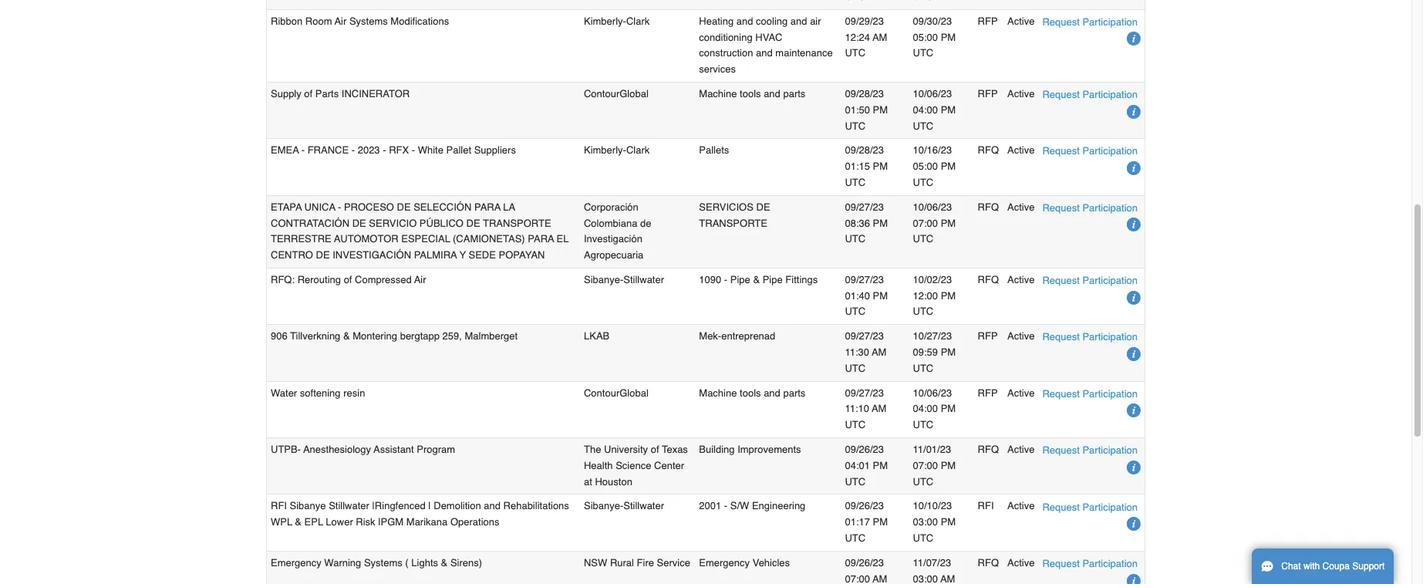 Task type: describe. For each thing, give the bounding box(es) containing it.
coupa
[[1323, 561, 1351, 572]]

10/06/23 for 09/27/23 08:36 pm utc
[[913, 201, 952, 213]]

transporte inside etapa unica - proceso de selección para la contratación de servicio público de transporte terrestre automotor especial (camionetas) para el centro de investigación palmira y sede popayan
[[483, 217, 552, 229]]

rehabilitations
[[504, 500, 569, 512]]

pm inside "09/27/23 08:36 pm utc"
[[873, 217, 888, 229]]

hvac
[[756, 31, 783, 43]]

rfx
[[389, 145, 409, 156]]

with
[[1304, 561, 1321, 572]]

rural
[[610, 557, 634, 569]]

servicios de transporte
[[699, 201, 771, 229]]

demolition
[[434, 500, 481, 512]]

01:15
[[845, 161, 871, 172]]

participation for 09/29/23 12:24 am utc
[[1083, 16, 1138, 28]]

of for the
[[651, 444, 660, 455]]

proceso
[[344, 201, 394, 213]]

tillverkning
[[290, 331, 341, 342]]

am for 12:24
[[873, 31, 888, 43]]

pm inside 09/27/23 01:40 pm utc
[[873, 290, 888, 302]]

clark for pallets
[[627, 145, 650, 156]]

request for 09/27/23 11:30 am utc
[[1043, 331, 1080, 343]]

request for 09/28/23 01:50 pm utc
[[1043, 89, 1080, 100]]

de inside servicios de transporte
[[757, 201, 771, 213]]

pm inside 09/28/23 01:50 pm utc
[[873, 104, 888, 116]]

11:30
[[845, 347, 870, 358]]

10/02/23
[[913, 274, 952, 285]]

kimberly-clark for pallets
[[584, 145, 650, 156]]

pm inside 10/10/23 03:00 pm utc
[[941, 517, 956, 528]]

de up rerouting
[[316, 249, 330, 261]]

construction
[[699, 47, 754, 59]]

11/01/23 07:00 pm utc
[[913, 444, 956, 488]]

rfq for 11/01/23 07:00 pm utc
[[978, 444, 1000, 455]]

rfp for 09/27/23 11:30 am utc
[[978, 331, 998, 342]]

request participation button for 09/27/23 08:36 pm utc
[[1043, 200, 1138, 216]]

0 vertical spatial of
[[304, 88, 313, 100]]

0 vertical spatial systems
[[350, 15, 388, 27]]

& right lights
[[441, 557, 448, 569]]

2 pipe from the left
[[763, 274, 783, 285]]

operations
[[451, 517, 500, 528]]

nsw rural fire service
[[584, 557, 691, 569]]

request participation for 09/28/23 01:50 pm utc
[[1043, 89, 1138, 100]]

09/28/23 for 01:50
[[845, 88, 885, 100]]

09:59
[[913, 347, 939, 358]]

2001
[[699, 500, 722, 512]]

pallet
[[447, 145, 472, 156]]

pm up "10/16/23" at the right of the page
[[941, 104, 956, 116]]

1 horizontal spatial air
[[414, 274, 426, 285]]

active for 09/28/23 01:15 pm utc
[[1008, 145, 1035, 156]]

03:00 for 10/10/23
[[913, 517, 939, 528]]

08:36
[[845, 217, 871, 229]]

etapa unica - proceso de selección para la contratación de servicio público de transporte terrestre automotor especial (camionetas) para el centro de investigación palmira y sede popayan
[[271, 201, 569, 261]]

chat with coupa support button
[[1253, 549, 1395, 584]]

rfq for 10/06/23 07:00 pm utc
[[978, 201, 1000, 213]]

contratación
[[271, 217, 350, 229]]

active for 09/26/23 07:00 a
[[1008, 557, 1035, 569]]

anesthesiology
[[304, 444, 371, 455]]

10/06/23 04:00 pm utc for am
[[913, 387, 956, 431]]

active for 09/28/23 01:50 pm utc
[[1008, 88, 1035, 100]]

s/w
[[731, 500, 750, 512]]

am for 11:30
[[872, 347, 887, 358]]

request participation button for 09/27/23 11:30 am utc
[[1043, 329, 1138, 345]]

sibanye
[[290, 500, 326, 512]]

de up servicio
[[397, 201, 411, 213]]

rfi for rfi
[[978, 500, 995, 512]]

& left "montering"
[[343, 331, 350, 342]]

utc inside the '10/06/23 07:00 pm utc'
[[913, 233, 934, 245]]

259,
[[443, 331, 462, 342]]

emea - france - 2023 - rfx - white pallet suppliers
[[271, 145, 516, 156]]

(camionetas)
[[453, 233, 525, 245]]

and inside 'rfi sibanye stillwater |ringfenced | demolition and rehabilitations wpl & epl lower risk |pgm marikana operations'
[[484, 500, 501, 512]]

- right the 1090
[[725, 274, 728, 285]]

water softening resin
[[271, 387, 365, 399]]

request for 09/29/23 12:24 am utc
[[1043, 16, 1080, 28]]

active for 09/27/23 11:10 am utc
[[1008, 387, 1035, 399]]

1 vertical spatial para
[[528, 233, 554, 245]]

servicio
[[369, 217, 417, 229]]

- right emea
[[302, 145, 305, 156]]

pallets
[[699, 145, 730, 156]]

engineering
[[752, 500, 806, 512]]

utc inside the 10/16/23 05:00 pm utc
[[913, 177, 934, 188]]

utc inside 11/01/23 07:00 pm utc
[[913, 476, 934, 488]]

01:17
[[845, 517, 871, 528]]

09/27/23 for 01:40
[[845, 274, 885, 285]]

request participation for 09/29/23 12:24 am utc
[[1043, 16, 1138, 28]]

11/07/23
[[913, 557, 952, 569]]

university
[[604, 444, 648, 455]]

warning
[[324, 557, 361, 569]]

machine tools and parts for 09/27/23 11:10 am utc
[[699, 387, 806, 399]]

lower
[[326, 517, 353, 528]]

incinerator
[[342, 88, 410, 100]]

rfq for 11/07/23 03:00 a
[[978, 557, 1000, 569]]

chat with coupa support
[[1282, 561, 1386, 572]]

investigación
[[333, 249, 411, 261]]

chat
[[1282, 561, 1302, 572]]

program
[[417, 444, 456, 455]]

pm up 11/01/23 on the right
[[941, 403, 956, 415]]

906 tillverkning & montering bergtapp 259, malmberget
[[271, 331, 518, 342]]

rfp for 09/27/23 11:10 am utc
[[978, 387, 998, 399]]

participation for 09/27/23 11:10 am utc
[[1083, 388, 1138, 400]]

request for 09/28/23 01:15 pm utc
[[1043, 145, 1080, 157]]

participation for 09/27/23 11:30 am utc
[[1083, 331, 1138, 343]]

09/30/23
[[913, 15, 952, 27]]

request participation for 09/27/23 11:10 am utc
[[1043, 388, 1138, 400]]

stillwater inside 'rfi sibanye stillwater |ringfenced | demolition and rehabilitations wpl & epl lower risk |pgm marikana operations'
[[329, 500, 370, 512]]

tools for 09/28/23
[[740, 88, 761, 100]]

request participation button for 09/26/23 01:17 pm utc
[[1043, 499, 1138, 515]]

centro
[[271, 249, 313, 261]]

the university of texas health science center at houston
[[584, 444, 688, 488]]

09/26/23 07:00 a
[[845, 557, 888, 584]]

09/27/23 for 08:36
[[845, 201, 885, 213]]

10/10/23 03:00 pm utc
[[913, 500, 956, 544]]

& inside 'rfi sibanye stillwater |ringfenced | demolition and rehabilitations wpl & epl lower risk |pgm marikana operations'
[[295, 517, 302, 528]]

modifications
[[391, 15, 449, 27]]

etapa
[[271, 201, 302, 213]]

participation for 09/26/23 01:17 pm utc
[[1083, 501, 1138, 513]]

transporte inside servicios de transporte
[[699, 217, 768, 229]]

request participation button for 09/27/23 11:10 am utc
[[1043, 386, 1138, 402]]

07:00 for 10/06/23
[[913, 217, 939, 229]]

supply
[[271, 88, 302, 100]]

utc inside 10/02/23 12:00 pm utc
[[913, 306, 934, 318]]

05:00 for 10/16/23
[[913, 161, 939, 172]]

la
[[503, 201, 516, 213]]

request participation for 09/27/23 11:30 am utc
[[1043, 331, 1138, 343]]

rfi sibanye stillwater |ringfenced | demolition and rehabilitations wpl & epl lower risk |pgm marikana operations
[[271, 500, 569, 528]]

1090 - pipe & pipe fittings
[[699, 274, 818, 285]]

service
[[657, 557, 691, 569]]

09/27/23 08:36 pm utc
[[845, 201, 888, 245]]

rfi for rfi sibanye stillwater |ringfenced | demolition and rehabilitations wpl & epl lower risk |pgm marikana operations
[[271, 500, 287, 512]]

09/26/23 for 07:00
[[845, 557, 885, 569]]

participation for 09/28/23 01:15 pm utc
[[1083, 145, 1138, 157]]

2023
[[358, 145, 380, 156]]

white
[[418, 145, 444, 156]]

emergency warning systems ( lights & sirens)
[[271, 557, 482, 569]]

09/29/23
[[845, 15, 885, 27]]

el
[[557, 233, 569, 245]]

10/06/23 for 09/27/23 11:10 am utc
[[913, 387, 952, 399]]

support
[[1353, 561, 1386, 572]]

request participation for 09/27/23 01:40 pm utc
[[1043, 275, 1138, 286]]

stillwater for rfi sibanye stillwater |ringfenced | demolition and rehabilitations wpl & epl lower risk |pgm marikana operations
[[624, 500, 665, 512]]

assistant
[[374, 444, 414, 455]]

cooling
[[756, 15, 788, 27]]

05:00 for 09/30/23
[[913, 31, 939, 43]]

participation for 09/27/23 01:40 pm utc
[[1083, 275, 1138, 286]]

request participation button for 09/28/23 01:50 pm utc
[[1043, 86, 1138, 103]]

09/28/23 01:50 pm utc
[[845, 88, 888, 132]]

|pgm
[[378, 517, 404, 528]]

vehicles
[[753, 557, 790, 569]]

09/27/23 11:10 am utc
[[845, 387, 887, 431]]

906
[[271, 331, 288, 342]]

and left air
[[791, 15, 808, 27]]

request participation for 09/27/23 08:36 pm utc
[[1043, 202, 1138, 214]]

stillwater for rfq: rerouting of compressed air
[[624, 274, 665, 285]]

and down the heating and cooling and air conditioning hvac construction and maintenance services
[[764, 88, 781, 100]]

water
[[271, 387, 297, 399]]

utc up "10/16/23" at the right of the page
[[913, 120, 934, 132]]

servicios
[[699, 201, 754, 213]]

request participation for 09/26/23 07:00 a
[[1043, 558, 1138, 570]]

mek-entreprenad
[[699, 331, 776, 342]]

utpb- anesthesiology assistant program
[[271, 444, 456, 455]]

tools for 09/27/23
[[740, 387, 761, 399]]

rfp for 09/29/23 12:24 am utc
[[978, 15, 998, 27]]

pm inside 10/02/23 12:00 pm utc
[[941, 290, 956, 302]]

10/10/23
[[913, 500, 952, 512]]

participation for 09/28/23 01:50 pm utc
[[1083, 89, 1138, 100]]

utc inside 10/10/23 03:00 pm utc
[[913, 533, 934, 544]]

utc inside 09/27/23 11:30 am utc
[[845, 363, 866, 374]]

utc inside 09/28/23 01:50 pm utc
[[845, 120, 866, 132]]

active for 09/26/23 04:01 pm utc
[[1008, 444, 1035, 455]]

de up automotor
[[352, 217, 366, 229]]

bergtapp
[[400, 331, 440, 342]]

parts for 09/28/23 01:50 pm utc
[[784, 88, 806, 100]]

entreprenad
[[722, 331, 776, 342]]

10/06/23 for 09/28/23 01:50 pm utc
[[913, 88, 952, 100]]

request for 09/26/23 01:17 pm utc
[[1043, 501, 1080, 513]]

suppliers
[[474, 145, 516, 156]]

active for 09/27/23 11:30 am utc
[[1008, 331, 1035, 342]]



Task type: vqa. For each thing, say whether or not it's contained in the screenshot.


Task type: locate. For each thing, give the bounding box(es) containing it.
0 vertical spatial 10/06/23 04:00 pm utc
[[913, 88, 956, 132]]

09/28/23 up 01:15
[[845, 145, 885, 156]]

pm down "10/16/23" at the right of the page
[[941, 161, 956, 172]]

request participation button for 09/26/23 07:00 a
[[1043, 556, 1138, 572]]

07:00
[[913, 217, 939, 229], [913, 460, 939, 471], [845, 573, 871, 584]]

6 active from the top
[[1008, 331, 1035, 342]]

11/07/23 03:00 a
[[913, 557, 956, 584]]

am inside 09/27/23 11:30 am utc
[[872, 347, 887, 358]]

2 vertical spatial 10/06/23
[[913, 387, 952, 399]]

am right 11:30
[[872, 347, 887, 358]]

systems
[[350, 15, 388, 27], [364, 557, 403, 569]]

utc inside "09/27/23 08:36 pm utc"
[[845, 233, 866, 245]]

09/30/23 05:00 pm utc
[[913, 15, 956, 59]]

pm inside the '10/06/23 07:00 pm utc'
[[941, 217, 956, 229]]

9 request participation button from the top
[[1043, 499, 1138, 515]]

09/27/23 inside 09/27/23 11:10 am utc
[[845, 387, 885, 399]]

automotor
[[334, 233, 399, 245]]

0 vertical spatial tools
[[740, 88, 761, 100]]

sibanye- for 1090 - pipe & pipe fittings
[[584, 274, 624, 285]]

09/27/23 for 11:30
[[845, 331, 885, 342]]

1 tools from the top
[[740, 88, 761, 100]]

am for 11:10
[[872, 403, 887, 415]]

contourglobal for 09/28/23 01:50 pm utc
[[584, 88, 649, 100]]

09/26/23 up 01:17
[[845, 500, 885, 512]]

of right rerouting
[[344, 274, 352, 285]]

1 horizontal spatial rfi
[[978, 500, 995, 512]]

pm right 01:40 on the right of page
[[873, 290, 888, 302]]

07:00 down 01:17
[[845, 573, 871, 584]]

1 request participation from the top
[[1043, 16, 1138, 28]]

- left 2023
[[352, 145, 355, 156]]

1 vertical spatial 04:00
[[913, 403, 939, 415]]

1 vertical spatial sibanye-
[[584, 500, 624, 512]]

utc down the 01:50
[[845, 120, 866, 132]]

1 vertical spatial 03:00
[[913, 573, 939, 584]]

0 horizontal spatial emergency
[[271, 557, 322, 569]]

0 vertical spatial air
[[335, 15, 347, 27]]

8 active from the top
[[1008, 444, 1035, 455]]

air
[[335, 15, 347, 27], [414, 274, 426, 285]]

pm inside "09/30/23 05:00 pm utc"
[[941, 31, 956, 43]]

5 active from the top
[[1008, 274, 1035, 285]]

1 pipe from the left
[[731, 274, 751, 285]]

para left el
[[528, 233, 554, 245]]

3 request participation from the top
[[1043, 145, 1138, 157]]

2 09/28/23 from the top
[[845, 145, 885, 156]]

09/26/23 for 04:01
[[845, 444, 885, 455]]

04:01
[[845, 460, 871, 471]]

03:00 inside 11/07/23 03:00 a
[[913, 573, 939, 584]]

09/27/23 up 08:36
[[845, 201, 885, 213]]

de right servicios
[[757, 201, 771, 213]]

risk
[[356, 517, 376, 528]]

machine for 09/27/23
[[699, 387, 737, 399]]

am inside 09/27/23 11:10 am utc
[[872, 403, 887, 415]]

request for 09/27/23 11:10 am utc
[[1043, 388, 1080, 400]]

pm
[[941, 31, 956, 43], [873, 104, 888, 116], [941, 104, 956, 116], [873, 161, 888, 172], [941, 161, 956, 172], [873, 217, 888, 229], [941, 217, 956, 229], [873, 290, 888, 302], [941, 290, 956, 302], [941, 347, 956, 358], [941, 403, 956, 415], [873, 460, 888, 471], [941, 460, 956, 471], [873, 517, 888, 528], [941, 517, 956, 528]]

investigación
[[584, 233, 643, 245]]

2 rfi from the left
[[978, 500, 995, 512]]

epl
[[305, 517, 323, 528]]

10/16/23 05:00 pm utc
[[913, 145, 956, 188]]

request for 09/26/23 07:00 a
[[1043, 558, 1080, 570]]

5 request participation button from the top
[[1043, 272, 1138, 289]]

9 request from the top
[[1043, 501, 1080, 513]]

10/06/23 04:00 pm utc up 11/01/23 on the right
[[913, 387, 956, 431]]

10/06/23 up "10/16/23" at the right of the page
[[913, 88, 952, 100]]

systems left (
[[364, 557, 403, 569]]

and down hvac
[[756, 47, 773, 59]]

6 request from the top
[[1043, 331, 1080, 343]]

0 vertical spatial para
[[475, 201, 501, 213]]

request participation button for 09/27/23 01:40 pm utc
[[1043, 272, 1138, 289]]

1 05:00 from the top
[[913, 31, 939, 43]]

of for rfq:
[[344, 274, 352, 285]]

pm right 08:36
[[873, 217, 888, 229]]

2 09/26/23 from the top
[[845, 500, 885, 512]]

1 sibanye- from the top
[[584, 274, 624, 285]]

1 participation from the top
[[1083, 16, 1138, 28]]

6 request participation button from the top
[[1043, 329, 1138, 345]]

utc inside 09/26/23 01:17 pm utc
[[845, 533, 866, 544]]

emergency vehicles
[[699, 557, 790, 569]]

utc down 12:00
[[913, 306, 934, 318]]

de up (camionetas)
[[467, 217, 481, 229]]

1 vertical spatial kimberly-clark
[[584, 145, 650, 156]]

3 rfq from the top
[[978, 274, 1000, 285]]

pipe left "fittings"
[[763, 274, 783, 285]]

1 transporte from the left
[[483, 217, 552, 229]]

popayan
[[499, 249, 545, 261]]

utc down 01:15
[[845, 177, 866, 188]]

machine tools and parts up building improvements
[[699, 387, 806, 399]]

0 vertical spatial 04:00
[[913, 104, 939, 116]]

12:24
[[845, 31, 871, 43]]

5 rfq from the top
[[978, 557, 1000, 569]]

1 vertical spatial 10/06/23
[[913, 201, 952, 213]]

malmberget
[[465, 331, 518, 342]]

1 vertical spatial kimberly-
[[584, 145, 627, 156]]

10/06/23 04:00 pm utc up "10/16/23" at the right of the page
[[913, 88, 956, 132]]

1 horizontal spatial pipe
[[763, 274, 783, 285]]

request for 09/26/23 04:01 pm utc
[[1043, 445, 1080, 456]]

2 participation from the top
[[1083, 89, 1138, 100]]

mek-
[[699, 331, 722, 342]]

2 request participation button from the top
[[1043, 86, 1138, 103]]

1 vertical spatial systems
[[364, 557, 403, 569]]

8 request participation button from the top
[[1043, 442, 1138, 459]]

systems right the room
[[350, 15, 388, 27]]

04:00 for am
[[913, 403, 939, 415]]

1 request participation button from the top
[[1043, 14, 1138, 30]]

tools down construction
[[740, 88, 761, 100]]

10 participation from the top
[[1083, 558, 1138, 570]]

pm inside 09/26/23 01:17 pm utc
[[873, 517, 888, 528]]

09/29/23 12:24 am utc
[[845, 15, 888, 59]]

pm inside the 09/26/23 04:01 pm utc
[[873, 460, 888, 471]]

rfq right 11/07/23 03:00 a
[[978, 557, 1000, 569]]

fittings
[[786, 274, 818, 285]]

2 09/27/23 from the top
[[845, 274, 885, 285]]

utc down 09/30/23
[[913, 47, 934, 59]]

4 request participation button from the top
[[1043, 200, 1138, 216]]

1 04:00 from the top
[[913, 104, 939, 116]]

1 kimberly-clark from the top
[[584, 15, 650, 27]]

1 vertical spatial machine
[[699, 387, 737, 399]]

utc inside "09/30/23 05:00 pm utc"
[[913, 47, 934, 59]]

1 vertical spatial tools
[[740, 387, 761, 399]]

supply of parts incinerator
[[271, 88, 410, 100]]

parts for 09/27/23 11:10 am utc
[[784, 387, 806, 399]]

sibanye-stillwater down agropecuaria
[[584, 274, 665, 285]]

1 09/26/23 from the top
[[845, 444, 885, 455]]

2 request from the top
[[1043, 89, 1080, 100]]

2 tools from the top
[[740, 387, 761, 399]]

utc down 08:36
[[845, 233, 866, 245]]

heating and cooling and air conditioning hvac construction and maintenance services
[[699, 15, 833, 75]]

10 active from the top
[[1008, 557, 1035, 569]]

07:00 for 09/26/23
[[845, 573, 871, 584]]

1 contourglobal from the top
[[584, 88, 649, 100]]

11/01/23
[[913, 444, 952, 455]]

07:00 down 11/01/23 on the right
[[913, 460, 939, 471]]

0 vertical spatial contourglobal
[[584, 88, 649, 100]]

stillwater up lower
[[329, 500, 370, 512]]

utc up 11/01/23 on the right
[[913, 419, 934, 431]]

1 vertical spatial 10/06/23 04:00 pm utc
[[913, 387, 956, 431]]

pm inside 11/01/23 07:00 pm utc
[[941, 460, 956, 471]]

rfi up wpl
[[271, 500, 287, 512]]

ribbon
[[271, 15, 303, 27]]

1 vertical spatial 09/26/23
[[845, 500, 885, 512]]

selección
[[414, 201, 472, 213]]

07:00 inside 11/01/23 07:00 pm utc
[[913, 460, 939, 471]]

7 request from the top
[[1043, 388, 1080, 400]]

2 parts from the top
[[784, 387, 806, 399]]

utc up 10/02/23
[[913, 233, 934, 245]]

0 horizontal spatial air
[[335, 15, 347, 27]]

0 vertical spatial kimberly-
[[584, 15, 627, 27]]

request for 09/27/23 01:40 pm utc
[[1043, 275, 1080, 286]]

1 emergency from the left
[[271, 557, 322, 569]]

emergency for emergency warning systems ( lights & sirens)
[[271, 557, 322, 569]]

2 transporte from the left
[[699, 217, 768, 229]]

1 vertical spatial 05:00
[[913, 161, 939, 172]]

pm inside '09/28/23 01:15 pm utc'
[[873, 161, 888, 172]]

- left s/w
[[725, 500, 728, 512]]

participation for 09/26/23 07:00 a
[[1083, 558, 1138, 570]]

2 horizontal spatial of
[[651, 444, 660, 455]]

air down palmira
[[414, 274, 426, 285]]

pm down 10/02/23
[[941, 290, 956, 302]]

4 request participation from the top
[[1043, 202, 1138, 214]]

- right rfx
[[412, 145, 415, 156]]

parts down maintenance
[[784, 88, 806, 100]]

sibanye-stillwater down houston
[[584, 500, 665, 512]]

1 rfi from the left
[[271, 500, 287, 512]]

& left "fittings"
[[754, 274, 760, 285]]

1 03:00 from the top
[[913, 517, 939, 528]]

3 09/27/23 from the top
[[845, 331, 885, 342]]

4 participation from the top
[[1083, 202, 1138, 214]]

2 vertical spatial 07:00
[[845, 573, 871, 584]]

03:00 inside 10/10/23 03:00 pm utc
[[913, 517, 939, 528]]

09/26/23 up the 04:01
[[845, 444, 885, 455]]

building improvements
[[699, 444, 802, 455]]

rfp for 09/28/23 01:50 pm utc
[[978, 88, 998, 100]]

1 vertical spatial air
[[414, 274, 426, 285]]

machine for 09/28/23
[[699, 88, 737, 100]]

07:00 up 10/02/23
[[913, 217, 939, 229]]

8 participation from the top
[[1083, 445, 1138, 456]]

am inside 09/29/23 12:24 am utc
[[873, 31, 888, 43]]

0 horizontal spatial rfi
[[271, 500, 287, 512]]

2 kimberly- from the top
[[584, 145, 627, 156]]

09/26/23 for 01:17
[[845, 500, 885, 512]]

request for 09/27/23 08:36 pm utc
[[1043, 202, 1080, 214]]

1 vertical spatial clark
[[627, 145, 650, 156]]

pm down 11/01/23 on the right
[[941, 460, 956, 471]]

4 rfp from the top
[[978, 387, 998, 399]]

1 machine tools and parts from the top
[[699, 88, 806, 100]]

unica
[[305, 201, 336, 213]]

09/27/23 inside 09/27/23 01:40 pm utc
[[845, 274, 885, 285]]

active for 09/29/23 12:24 am utc
[[1008, 15, 1035, 27]]

0 vertical spatial 07:00
[[913, 217, 939, 229]]

6 participation from the top
[[1083, 331, 1138, 343]]

10/27/23
[[913, 331, 952, 342]]

1 horizontal spatial para
[[528, 233, 554, 245]]

and up conditioning
[[737, 15, 754, 27]]

1 horizontal spatial emergency
[[699, 557, 750, 569]]

request
[[1043, 16, 1080, 28], [1043, 89, 1080, 100], [1043, 145, 1080, 157], [1043, 202, 1080, 214], [1043, 275, 1080, 286], [1043, 331, 1080, 343], [1043, 388, 1080, 400], [1043, 445, 1080, 456], [1043, 501, 1080, 513], [1043, 558, 1080, 570]]

2 machine tools and parts from the top
[[699, 387, 806, 399]]

09/28/23 inside '09/28/23 01:15 pm utc'
[[845, 145, 885, 156]]

09/27/23 up 01:40 on the right of page
[[845, 274, 885, 285]]

9 request participation from the top
[[1043, 501, 1138, 513]]

rfq for 10/16/23 05:00 pm utc
[[978, 145, 1000, 156]]

y
[[460, 249, 466, 261]]

2 machine from the top
[[699, 387, 737, 399]]

fire
[[637, 557, 654, 569]]

07:00 for 11/01/23
[[913, 460, 939, 471]]

sibanye- for 2001 - s/w  engineering
[[584, 500, 624, 512]]

kimberly- for heating and cooling and air conditioning hvac construction and maintenance services
[[584, 15, 627, 27]]

emergency for emergency vehicles
[[699, 557, 750, 569]]

9 participation from the top
[[1083, 501, 1138, 513]]

of left texas at bottom left
[[651, 444, 660, 455]]

1 horizontal spatial transporte
[[699, 217, 768, 229]]

machine tools and parts for 09/28/23 01:50 pm utc
[[699, 88, 806, 100]]

request participation
[[1043, 16, 1138, 28], [1043, 89, 1138, 100], [1043, 145, 1138, 157], [1043, 202, 1138, 214], [1043, 275, 1138, 286], [1043, 331, 1138, 343], [1043, 388, 1138, 400], [1043, 445, 1138, 456], [1043, 501, 1138, 513], [1043, 558, 1138, 570]]

utc inside 09/27/23 01:40 pm utc
[[845, 306, 866, 318]]

10 request participation from the top
[[1043, 558, 1138, 570]]

0 vertical spatial sibanye-stillwater
[[584, 274, 665, 285]]

10/06/23 inside the '10/06/23 07:00 pm utc'
[[913, 201, 952, 213]]

2 10/06/23 04:00 pm utc from the top
[[913, 387, 956, 431]]

at
[[584, 476, 593, 488]]

2 05:00 from the top
[[913, 161, 939, 172]]

3 10/06/23 from the top
[[913, 387, 952, 399]]

0 vertical spatial am
[[873, 31, 888, 43]]

|
[[429, 500, 431, 512]]

rfq for 10/02/23 12:00 pm utc
[[978, 274, 1000, 285]]

utc inside '09/28/23 01:15 pm utc'
[[845, 177, 866, 188]]

utc inside 09/29/23 12:24 am utc
[[845, 47, 866, 59]]

0 vertical spatial 09/26/23
[[845, 444, 885, 455]]

am right 11:10
[[872, 403, 887, 415]]

10/06/23 07:00 pm utc
[[913, 201, 956, 245]]

09/27/23 inside 09/27/23 11:30 am utc
[[845, 331, 885, 342]]

& left epl
[[295, 517, 302, 528]]

request participation for 09/26/23 04:01 pm utc
[[1043, 445, 1138, 456]]

of inside the university of texas health science center at houston
[[651, 444, 660, 455]]

sibanye-stillwater for 2001
[[584, 500, 665, 512]]

04:00 up "10/16/23" at the right of the page
[[913, 104, 939, 116]]

5 request from the top
[[1043, 275, 1080, 286]]

03:00 down 10/10/23
[[913, 517, 939, 528]]

pm right 01:17
[[873, 517, 888, 528]]

1 active from the top
[[1008, 15, 1035, 27]]

2 04:00 from the top
[[913, 403, 939, 415]]

- left rfx
[[383, 145, 386, 156]]

stillwater down agropecuaria
[[624, 274, 665, 285]]

and
[[737, 15, 754, 27], [791, 15, 808, 27], [756, 47, 773, 59], [764, 88, 781, 100], [764, 387, 781, 399], [484, 500, 501, 512]]

request participation for 09/26/23 01:17 pm utc
[[1043, 501, 1138, 513]]

utc down 01:17
[[845, 533, 866, 544]]

conditioning
[[699, 31, 753, 43]]

kimberly- for pallets
[[584, 145, 627, 156]]

04:00 for pm
[[913, 104, 939, 116]]

wpl
[[271, 517, 292, 528]]

05:00 down 09/30/23
[[913, 31, 939, 43]]

09/27/23 inside "09/27/23 08:36 pm utc"
[[845, 201, 885, 213]]

agropecuaria
[[584, 249, 644, 261]]

utc inside 09/27/23 11:10 am utc
[[845, 419, 866, 431]]

sede
[[469, 249, 496, 261]]

09/27/23 01:40 pm utc
[[845, 274, 888, 318]]

lkab
[[584, 331, 610, 342]]

1 vertical spatial machine tools and parts
[[699, 387, 806, 399]]

1 vertical spatial of
[[344, 274, 352, 285]]

rfq right the '10/06/23 07:00 pm utc'
[[978, 201, 1000, 213]]

machine up building
[[699, 387, 737, 399]]

palmira
[[414, 249, 457, 261]]

03:00 down 11/07/23
[[913, 573, 939, 584]]

utc down "10/16/23" at the right of the page
[[913, 177, 934, 188]]

kimberly-clark
[[584, 15, 650, 27], [584, 145, 650, 156]]

utc down 11:10
[[845, 419, 866, 431]]

clark for heating and cooling and air conditioning hvac construction and maintenance services
[[627, 15, 650, 27]]

1 horizontal spatial of
[[344, 274, 352, 285]]

09/27/23 for 11:10
[[845, 387, 885, 399]]

2 sibanye-stillwater from the top
[[584, 500, 665, 512]]

10 request participation button from the top
[[1043, 556, 1138, 572]]

transporte down servicios
[[699, 217, 768, 229]]

9 active from the top
[[1008, 500, 1035, 512]]

rfp
[[978, 15, 998, 27], [978, 88, 998, 100], [978, 331, 998, 342], [978, 387, 998, 399]]

tools
[[740, 88, 761, 100], [740, 387, 761, 399]]

contourglobal for 09/27/23 11:10 am utc
[[584, 387, 649, 399]]

tools up building improvements
[[740, 387, 761, 399]]

2 emergency from the left
[[699, 557, 750, 569]]

1 10/06/23 04:00 pm utc from the top
[[913, 88, 956, 132]]

05:00 inside "09/30/23 05:00 pm utc"
[[913, 31, 939, 43]]

utc inside 10/27/23 09:59 pm utc
[[913, 363, 934, 374]]

3 request participation button from the top
[[1043, 143, 1138, 159]]

request participation for 09/28/23 01:15 pm utc
[[1043, 145, 1138, 157]]

nsw
[[584, 557, 608, 569]]

10/06/23 down 10/27/23 09:59 pm utc
[[913, 387, 952, 399]]

transporte down la
[[483, 217, 552, 229]]

1 vertical spatial 07:00
[[913, 460, 939, 471]]

emea
[[271, 145, 299, 156]]

7 request participation from the top
[[1043, 388, 1138, 400]]

sibanye-
[[584, 274, 624, 285], [584, 500, 624, 512]]

01:40
[[845, 290, 871, 302]]

09/28/23 up the 01:50
[[845, 88, 885, 100]]

improvements
[[738, 444, 802, 455]]

terrestre
[[271, 233, 332, 245]]

6 request participation from the top
[[1043, 331, 1138, 343]]

2 kimberly-clark from the top
[[584, 145, 650, 156]]

marikana
[[407, 517, 448, 528]]

science
[[616, 460, 652, 471]]

10/27/23 09:59 pm utc
[[913, 331, 956, 374]]

2 request participation from the top
[[1043, 89, 1138, 100]]

2 10/06/23 from the top
[[913, 201, 952, 213]]

1 kimberly- from the top
[[584, 15, 627, 27]]

request participation button for 09/26/23 04:01 pm utc
[[1043, 442, 1138, 459]]

machine tools and parts down services
[[699, 88, 806, 100]]

0 vertical spatial parts
[[784, 88, 806, 100]]

10/06/23 04:00 pm utc for pm
[[913, 88, 956, 132]]

10 request from the top
[[1043, 558, 1080, 570]]

1 sibanye-stillwater from the top
[[584, 274, 665, 285]]

pipe right the 1090
[[731, 274, 751, 285]]

rfq right "10/16/23" at the right of the page
[[978, 145, 1000, 156]]

09/26/23 inside the 09/26/23 04:01 pm utc
[[845, 444, 885, 455]]

07:00 inside the '10/06/23 07:00 pm utc'
[[913, 217, 939, 229]]

8 request from the top
[[1043, 445, 1080, 456]]

público
[[420, 217, 464, 229]]

1 09/27/23 from the top
[[845, 201, 885, 213]]

3 participation from the top
[[1083, 145, 1138, 157]]

heating
[[699, 15, 734, 27]]

09/28/23 inside 09/28/23 01:50 pm utc
[[845, 88, 885, 100]]

2 rfp from the top
[[978, 88, 998, 100]]

health
[[584, 460, 613, 471]]

and up improvements
[[764, 387, 781, 399]]

03:00 for 11/07/23
[[913, 573, 939, 584]]

rfi inside 'rfi sibanye stillwater |ringfenced | demolition and rehabilitations wpl & epl lower risk |pgm marikana operations'
[[271, 500, 287, 512]]

0 vertical spatial 10/06/23
[[913, 88, 952, 100]]

05:00 inside the 10/16/23 05:00 pm utc
[[913, 161, 939, 172]]

1 rfp from the top
[[978, 15, 998, 27]]

1 vertical spatial 09/28/23
[[845, 145, 885, 156]]

4 rfq from the top
[[978, 444, 1000, 455]]

sibanye- down houston
[[584, 500, 624, 512]]

- inside etapa unica - proceso de selección para la contratación de servicio público de transporte terrestre automotor especial (camionetas) para el centro de investigación palmira y sede popayan
[[338, 201, 341, 213]]

pm down the 10/16/23 05:00 pm utc
[[941, 217, 956, 229]]

7 request participation button from the top
[[1043, 386, 1138, 402]]

3 rfp from the top
[[978, 331, 998, 342]]

2 active from the top
[[1008, 88, 1035, 100]]

1 vertical spatial am
[[872, 347, 887, 358]]

0 horizontal spatial transporte
[[483, 217, 552, 229]]

2 clark from the top
[[627, 145, 650, 156]]

1 vertical spatial sibanye-stillwater
[[584, 500, 665, 512]]

0 vertical spatial kimberly-clark
[[584, 15, 650, 27]]

rfq
[[978, 145, 1000, 156], [978, 201, 1000, 213], [978, 274, 1000, 285], [978, 444, 1000, 455], [978, 557, 1000, 569]]

air right the room
[[335, 15, 347, 27]]

1 09/28/23 from the top
[[845, 88, 885, 100]]

active for 09/27/23 08:36 pm utc
[[1008, 201, 1035, 213]]

1 parts from the top
[[784, 88, 806, 100]]

0 vertical spatial sibanye-
[[584, 274, 624, 285]]

0 vertical spatial 05:00
[[913, 31, 939, 43]]

2 sibanye- from the top
[[584, 500, 624, 512]]

utc down 11:30
[[845, 363, 866, 374]]

participation for 09/26/23 04:01 pm utc
[[1083, 445, 1138, 456]]

pm right the 04:01
[[873, 460, 888, 471]]

1 vertical spatial contourglobal
[[584, 387, 649, 399]]

utc inside the 09/26/23 04:01 pm utc
[[845, 476, 866, 488]]

07:00 inside 09/26/23 07:00 a
[[845, 573, 871, 584]]

2 vertical spatial of
[[651, 444, 660, 455]]

utc down the 04:01
[[845, 476, 866, 488]]

05:00 down "10/16/23" at the right of the page
[[913, 161, 939, 172]]

3 09/26/23 from the top
[[845, 557, 885, 569]]

room
[[305, 15, 332, 27]]

1 clark from the top
[[627, 15, 650, 27]]

1 machine from the top
[[699, 88, 737, 100]]

1 10/06/23 from the top
[[913, 88, 952, 100]]

machine down services
[[699, 88, 737, 100]]

7 participation from the top
[[1083, 388, 1138, 400]]

pm inside 10/27/23 09:59 pm utc
[[941, 347, 956, 358]]

center
[[655, 460, 685, 471]]

request participation button for 09/29/23 12:24 am utc
[[1043, 14, 1138, 30]]

0 horizontal spatial pipe
[[731, 274, 751, 285]]

5 request participation from the top
[[1043, 275, 1138, 286]]

8 request participation from the top
[[1043, 445, 1138, 456]]

1 vertical spatial parts
[[784, 387, 806, 399]]

softening
[[300, 387, 341, 399]]

2 vertical spatial 09/26/23
[[845, 557, 885, 569]]

0 vertical spatial clark
[[627, 15, 650, 27]]

request participation button
[[1043, 14, 1138, 30], [1043, 86, 1138, 103], [1043, 143, 1138, 159], [1043, 200, 1138, 216], [1043, 272, 1138, 289], [1043, 329, 1138, 345], [1043, 386, 1138, 402], [1043, 442, 1138, 459], [1043, 499, 1138, 515], [1043, 556, 1138, 572]]

pipe
[[731, 274, 751, 285], [763, 274, 783, 285]]

09/26/23 inside 09/26/23 01:17 pm utc
[[845, 500, 885, 512]]

para left la
[[475, 201, 501, 213]]

3 active from the top
[[1008, 145, 1035, 156]]

pm down 10/27/23
[[941, 347, 956, 358]]

03:00
[[913, 517, 939, 528], [913, 573, 939, 584]]

active for 09/27/23 01:40 pm utc
[[1008, 274, 1035, 285]]

4 09/27/23 from the top
[[845, 387, 885, 399]]

rfq right 11/01/23 on the right
[[978, 444, 1000, 455]]

0 horizontal spatial para
[[475, 201, 501, 213]]

04:00 up 11/01/23 on the right
[[913, 403, 939, 415]]

sirens)
[[451, 557, 482, 569]]

09/27/23 up 11:30
[[845, 331, 885, 342]]

corporación
[[584, 201, 639, 213]]

machine
[[699, 88, 737, 100], [699, 387, 737, 399]]

rfi right 10/10/23
[[978, 500, 995, 512]]

09/26/23 inside 09/26/23 07:00 a
[[845, 557, 885, 569]]

utc up 11/07/23
[[913, 533, 934, 544]]

rfq: rerouting of compressed air
[[271, 274, 426, 285]]

0 vertical spatial 09/28/23
[[845, 88, 885, 100]]

houston
[[595, 476, 633, 488]]

parts
[[784, 88, 806, 100], [784, 387, 806, 399]]

of left parts
[[304, 88, 313, 100]]

participation for 09/27/23 08:36 pm utc
[[1083, 202, 1138, 214]]

0 vertical spatial machine
[[699, 88, 737, 100]]

am down 09/29/23
[[873, 31, 888, 43]]

montering
[[353, 331, 398, 342]]

2 rfq from the top
[[978, 201, 1000, 213]]

sibanye-stillwater for 1090
[[584, 274, 665, 285]]

2 vertical spatial am
[[872, 403, 887, 415]]

rfq right 10/02/23
[[978, 274, 1000, 285]]

utc up 10/10/23
[[913, 476, 934, 488]]

0 vertical spatial 03:00
[[913, 517, 939, 528]]

and up operations
[[484, 500, 501, 512]]

sibanye- down agropecuaria
[[584, 274, 624, 285]]

active for 09/26/23 01:17 pm utc
[[1008, 500, 1035, 512]]

09/28/23 01:15 pm utc
[[845, 145, 888, 188]]

pm inside the 10/16/23 05:00 pm utc
[[941, 161, 956, 172]]

0 horizontal spatial of
[[304, 88, 313, 100]]

2 contourglobal from the top
[[584, 387, 649, 399]]

1 request from the top
[[1043, 16, 1080, 28]]

0 vertical spatial machine tools and parts
[[699, 88, 806, 100]]

resin
[[344, 387, 365, 399]]

09/28/23 for 01:15
[[845, 145, 885, 156]]



